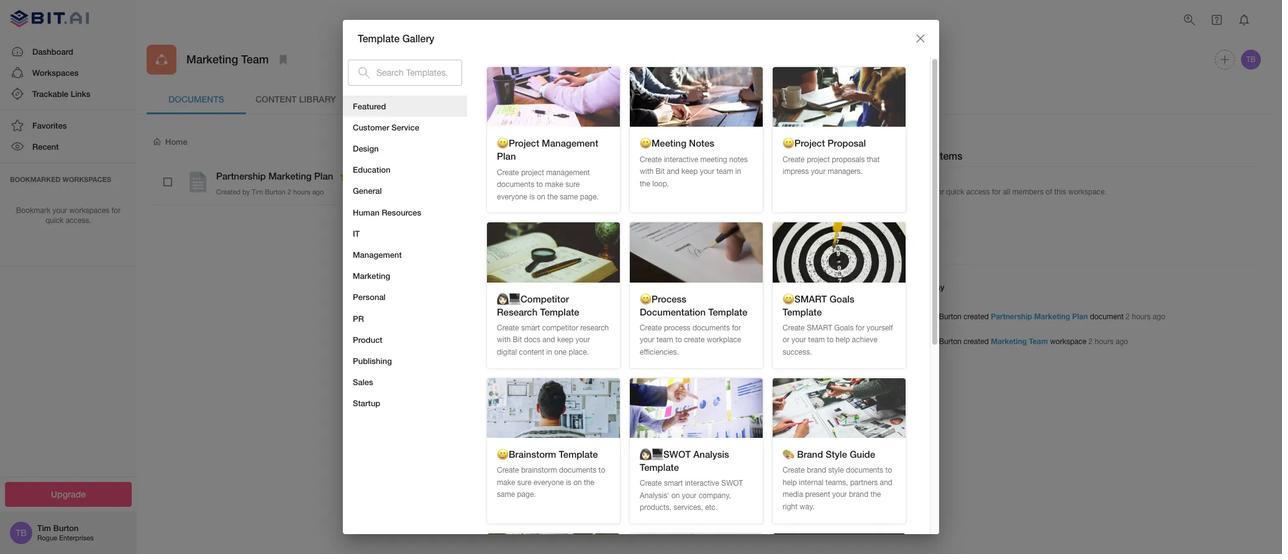 Task type: describe. For each thing, give the bounding box(es) containing it.
burton for partnership
[[939, 313, 962, 321]]

featured button
[[343, 95, 467, 117]]

1 vertical spatial insights
[[902, 248, 939, 260]]

design
[[353, 144, 379, 153]]

service
[[392, 122, 419, 132]]

create smart competitor research with bit docs and keep your digital content in one place.
[[497, 324, 609, 357]]

dashboard button
[[0, 41, 137, 62]]

that
[[867, 155, 880, 164]]

customer
[[353, 122, 389, 132]]

😀brainstorm template
[[497, 448, 598, 460]]

your inside 'create smart goals for yourself or your team to help achieve success.'
[[792, 336, 806, 344]]

👩🏻💻swot analysis template image
[[630, 378, 763, 438]]

pinned items
[[902, 150, 963, 162]]

tim burton rogue enterprises
[[37, 523, 94, 542]]

all
[[1003, 188, 1010, 196]]

loop.
[[652, 179, 669, 188]]

dashboard
[[32, 46, 73, 56]]

hours inside tim burton created partnership marketing plan document 2 hours ago
[[1132, 313, 1151, 321]]

partnership marketing plan link
[[991, 312, 1088, 321]]

is inside create project management documents to make sure everyone is on the same page.
[[529, 192, 535, 201]]

access.
[[66, 216, 91, 225]]

marketing up workspace
[[1034, 312, 1070, 321]]

trackable links
[[32, 89, 90, 99]]

the inside create interactive meeting notes with bit and keep your team in the loop.
[[640, 179, 650, 188]]

yourself
[[867, 324, 893, 332]]

trackable links button
[[0, 83, 137, 104]]

🚀business plan template image
[[630, 534, 763, 554]]

create for 👩🏻💻swot analysis template
[[640, 479, 662, 488]]

workplace
[[707, 336, 741, 344]]

recent button
[[0, 136, 137, 157]]

📰media kit template image
[[773, 534, 906, 554]]

plan for 😀project management plan
[[497, 151, 516, 162]]

management inside the management button
[[353, 250, 402, 260]]

design button
[[343, 138, 467, 159]]

keep inside create smart competitor research with bit docs and keep your digital content in one place.
[[557, 336, 573, 344]]

👩🏻💻competitor research template
[[497, 293, 579, 317]]

2 inside 'tim burton created marketing team workspace 2 hours ago'
[[1089, 338, 1093, 346]]

0 horizontal spatial brand
[[807, 466, 826, 475]]

bit for 😀meeting notes
[[656, 167, 665, 176]]

tim for enterprises
[[37, 523, 51, 533]]

the inside create brainstorm documents to make sure everyone is on the same page.
[[584, 478, 594, 487]]

your inside bookmark your workspaces for quick access.
[[53, 206, 67, 215]]

marketing up documents
[[186, 52, 238, 66]]

home
[[165, 137, 187, 147]]

marketing team link
[[991, 337, 1048, 346]]

bookmarked workspaces
[[10, 175, 111, 183]]

customer service button
[[343, 117, 467, 138]]

2 horizontal spatial plan
[[1072, 312, 1088, 321]]

😀smart goals template image
[[773, 223, 906, 282]]

smart for analysis
[[664, 479, 683, 488]]

trackable
[[32, 89, 68, 99]]

😀meeting notes image
[[630, 67, 763, 127]]

0 vertical spatial quick
[[946, 188, 964, 196]]

interactive inside create interactive meeting notes with bit and keep your team in the loop.
[[664, 155, 698, 164]]

tb button
[[1239, 48, 1263, 71]]

template gallery dialog
[[343, 20, 939, 554]]

for for 😀process documentation template
[[732, 324, 741, 332]]

smart
[[807, 324, 832, 332]]

management button
[[343, 244, 467, 265]]

your inside create project proposals that impress your managers.
[[811, 167, 826, 176]]

analysis'
[[640, 491, 669, 500]]

way.
[[800, 503, 815, 511]]

plan for partnership marketing plan
[[314, 170, 333, 181]]

documents
[[168, 94, 224, 104]]

😀process documentation template image
[[630, 223, 763, 282]]

in inside create smart competitor research with bit docs and keep your digital content in one place.
[[546, 348, 552, 357]]

pin items for quick access for all members of this workspace.
[[902, 188, 1107, 196]]

favorites button
[[0, 115, 137, 136]]

marketing down partnership marketing plan link
[[991, 337, 1027, 346]]

swot
[[721, 479, 743, 488]]

marketing team
[[186, 52, 269, 66]]

content
[[255, 94, 297, 104]]

template gallery
[[358, 32, 434, 44]]

created
[[216, 188, 240, 195]]

tim for partnership
[[925, 313, 937, 321]]

created for marketing
[[964, 338, 989, 346]]

1 horizontal spatial team
[[1029, 337, 1048, 346]]

content library link
[[246, 84, 345, 114]]

content
[[519, 348, 544, 357]]

services,
[[674, 503, 703, 512]]

1 horizontal spatial brand
[[849, 490, 868, 499]]

with for 😀meeting notes
[[640, 167, 654, 176]]

goals inside 'create smart goals for yourself or your team to help achieve success.'
[[834, 324, 854, 332]]

goals inside 😀smart goals template
[[830, 293, 854, 304]]

make inside create brainstorm documents to make sure everyone is on the same page.
[[497, 478, 515, 487]]

customer service
[[353, 122, 419, 132]]

create
[[684, 336, 705, 344]]

0 horizontal spatial 2
[[287, 188, 291, 195]]

to inside 'create smart goals for yourself or your team to help achieve success.'
[[827, 336, 834, 344]]

new
[[855, 136, 873, 147]]

notes
[[729, 155, 748, 164]]

same inside create project management documents to make sure everyone is on the same page.
[[560, 192, 578, 201]]

internal
[[799, 478, 824, 487]]

create process documents for your team to create workplace efficiencies.
[[640, 324, 741, 357]]

create for 😀process documentation template
[[640, 324, 662, 332]]

it
[[353, 228, 360, 238]]

same inside create brainstorm documents to make sure everyone is on the same page.
[[497, 490, 515, 499]]

proposal
[[828, 137, 866, 149]]

documents inside create brainstorm documents to make sure everyone is on the same page.
[[559, 466, 597, 475]]

management inside 😀project management plan
[[542, 137, 598, 149]]

gallery
[[402, 32, 434, 44]]

😀project management plan
[[497, 137, 598, 162]]

digital
[[497, 348, 517, 357]]

your inside "create brand style documents to help internal teams, partners and media present your brand the right way."
[[832, 490, 847, 499]]

😀project proposal
[[783, 137, 866, 149]]

create for 😀smart goals template
[[783, 324, 805, 332]]

management
[[546, 168, 590, 177]]

rogue
[[37, 534, 57, 542]]

for right items
[[935, 188, 944, 196]]

of
[[1046, 188, 1052, 196]]

style
[[826, 448, 847, 460]]

bookmarked
[[10, 175, 61, 183]]

keep inside create interactive meeting notes with bit and keep your team in the loop.
[[682, 167, 698, 176]]

personal
[[353, 292, 386, 302]]

and inside "create brand style documents to help internal teams, partners and media present your brand the right way."
[[880, 478, 893, 487]]

😀project for 😀project management plan
[[497, 137, 539, 149]]

items
[[915, 188, 933, 196]]

human resources
[[353, 207, 421, 217]]

create for 🎨 brand style guide
[[783, 466, 805, 475]]

startup button
[[343, 393, 467, 414]]

competitor
[[542, 324, 578, 332]]

team inside 'create smart goals for yourself or your team to help achieve success.'
[[808, 336, 825, 344]]

featured
[[353, 101, 386, 111]]

template for 😀process documentation template
[[708, 306, 748, 317]]

education
[[353, 165, 391, 175]]

library
[[299, 94, 336, 104]]

it button
[[343, 223, 467, 244]]

upgrade
[[51, 489, 86, 499]]

👩🏻💻swot
[[640, 448, 691, 460]]

education button
[[343, 159, 467, 180]]

human resources button
[[343, 202, 467, 223]]

achieve
[[852, 336, 878, 344]]

😀process
[[640, 293, 687, 304]]

marketing up the created by tim burton 2 hours ago
[[268, 170, 312, 181]]

pinned
[[902, 150, 934, 162]]

everyone inside create project management documents to make sure everyone is on the same page.
[[497, 192, 527, 201]]

today
[[922, 282, 945, 292]]

sure inside create brainstorm documents to make sure everyone is on the same page.
[[517, 478, 532, 487]]

create smart interactive swot analysis' on your company, products, services, etc.
[[640, 479, 743, 512]]

on inside create smart interactive swot analysis' on your company, products, services, etc.
[[671, 491, 680, 500]]

partners
[[850, 478, 878, 487]]

document
[[1090, 313, 1124, 321]]

👩🏻💻training manual template image
[[487, 534, 620, 554]]

one
[[554, 348, 567, 357]]

project for management
[[521, 168, 544, 177]]

marketing button
[[343, 265, 467, 287]]

1 vertical spatial partnership
[[991, 312, 1032, 321]]

create new button
[[816, 129, 883, 154]]

Search Templates... search field
[[376, 60, 462, 85]]

brand
[[797, 448, 823, 460]]



Task type: locate. For each thing, give the bounding box(es) containing it.
😀project for 😀project proposal
[[783, 137, 825, 149]]

😀brainstorm
[[497, 448, 556, 460]]

1 horizontal spatial plan
[[497, 151, 516, 162]]

create inside the create process documents for your team to create workplace efficiencies.
[[640, 324, 662, 332]]

smart up analysis'
[[664, 479, 683, 488]]

goals up achieve
[[834, 324, 854, 332]]

page. down brainstorm
[[517, 490, 536, 499]]

1 vertical spatial management
[[353, 250, 402, 260]]

1 vertical spatial keep
[[557, 336, 573, 344]]

page. inside create brainstorm documents to make sure everyone is on the same page.
[[517, 490, 536, 499]]

template for 😀smart goals template
[[783, 306, 822, 317]]

plan inside 😀project management plan
[[497, 151, 516, 162]]

2 😀project from the left
[[783, 137, 825, 149]]

create
[[826, 136, 852, 147], [640, 155, 662, 164], [783, 155, 805, 164], [497, 168, 519, 177], [497, 324, 519, 332], [640, 324, 662, 332], [783, 324, 805, 332], [497, 466, 519, 475], [783, 466, 805, 475], [640, 479, 662, 488]]

page.
[[580, 192, 599, 201], [517, 490, 536, 499]]

and right "partners"
[[880, 478, 893, 487]]

0 vertical spatial in
[[735, 167, 741, 176]]

create up impress
[[783, 155, 805, 164]]

upgrade button
[[5, 482, 132, 507]]

your up success.
[[792, 336, 806, 344]]

smart up docs
[[521, 324, 540, 332]]

2 horizontal spatial hours
[[1132, 313, 1151, 321]]

👩🏻💻swot analysis template
[[640, 448, 729, 473]]

your inside create smart interactive swot analysis' on your company, products, services, etc.
[[682, 491, 697, 500]]

page. inside create project management documents to make sure everyone is on the same page.
[[580, 192, 599, 201]]

bookmark image
[[276, 52, 291, 67]]

sales
[[353, 377, 373, 387]]

template inside 😀process documentation template
[[708, 306, 748, 317]]

marketing
[[186, 52, 238, 66], [268, 170, 312, 181], [353, 271, 390, 281], [1034, 312, 1070, 321], [991, 337, 1027, 346]]

pr
[[353, 313, 364, 323]]

brand down "partners"
[[849, 490, 868, 499]]

same down management
[[560, 192, 578, 201]]

present
[[805, 490, 830, 499]]

0 vertical spatial is
[[529, 192, 535, 201]]

smart inside create smart competitor research with bit docs and keep your digital content in one place.
[[521, 324, 540, 332]]

template for 👩🏻💻competitor research template
[[540, 306, 579, 317]]

quick left access on the top of page
[[946, 188, 964, 196]]

0 vertical spatial smart
[[521, 324, 540, 332]]

create for 😀project proposal
[[783, 155, 805, 164]]

ago inside tim burton created partnership marketing plan document 2 hours ago
[[1153, 313, 1165, 321]]

plan up create project management documents to make sure everyone is on the same page.
[[497, 151, 516, 162]]

marketing up personal
[[353, 271, 390, 281]]

😀project up impress
[[783, 137, 825, 149]]

for up achieve
[[856, 324, 865, 332]]

create inside create smart competitor research with bit docs and keep your digital content in one place.
[[497, 324, 519, 332]]

startup
[[353, 398, 380, 408]]

bit inside create smart competitor research with bit docs and keep your digital content in one place.
[[513, 336, 522, 344]]

workspaces
[[32, 68, 79, 78]]

1 vertical spatial everyone
[[534, 478, 564, 487]]

tim burton created partnership marketing plan document 2 hours ago
[[925, 312, 1165, 321]]

create up analysis'
[[640, 479, 662, 488]]

documents inside create project management documents to make sure everyone is on the same page.
[[497, 180, 534, 189]]

0 vertical spatial tb
[[1246, 55, 1256, 64]]

0 horizontal spatial project
[[521, 168, 544, 177]]

your up place.
[[576, 336, 590, 344]]

template up the workplace
[[708, 306, 748, 317]]

ago down the partnership marketing plan
[[312, 188, 324, 195]]

the left loop.
[[640, 179, 650, 188]]

project down 😀project management plan
[[521, 168, 544, 177]]

your down teams,
[[832, 490, 847, 499]]

workspaces
[[69, 206, 109, 215]]

2 horizontal spatial 2
[[1126, 313, 1130, 321]]

0 horizontal spatial same
[[497, 490, 515, 499]]

and up loop.
[[667, 167, 679, 176]]

2 down the partnership marketing plan
[[287, 188, 291, 195]]

same
[[560, 192, 578, 201], [497, 490, 515, 499]]

keep
[[682, 167, 698, 176], [557, 336, 573, 344]]

hours down "document"
[[1095, 338, 1114, 346]]

help
[[836, 336, 850, 344], [783, 478, 797, 487]]

1 horizontal spatial quick
[[946, 188, 964, 196]]

0 horizontal spatial smart
[[521, 324, 540, 332]]

create inside create brainstorm documents to make sure everyone is on the same page.
[[497, 466, 519, 475]]

your down meeting
[[700, 167, 715, 176]]

with inside create smart competitor research with bit docs and keep your digital content in one place.
[[497, 336, 511, 344]]

your up access.
[[53, 206, 67, 215]]

pin
[[902, 188, 913, 196]]

everyone inside create brainstorm documents to make sure everyone is on the same page.
[[534, 478, 564, 487]]

🎨 brand style guide
[[783, 448, 875, 460]]

documents down 😀brainstorm template
[[559, 466, 597, 475]]

0 vertical spatial ago
[[312, 188, 324, 195]]

with up digital
[[497, 336, 511, 344]]

teams,
[[826, 478, 848, 487]]

1 vertical spatial ago
[[1153, 313, 1165, 321]]

create for 👩🏻💻competitor research template
[[497, 324, 519, 332]]

1 horizontal spatial team
[[717, 167, 733, 176]]

documents up the workplace
[[693, 324, 730, 332]]

1 horizontal spatial 😀project
[[783, 137, 825, 149]]

0 horizontal spatial quick
[[45, 216, 64, 225]]

hours inside 'tim burton created marketing team workspace 2 hours ago'
[[1095, 338, 1114, 346]]

your inside the create process documents for your team to create workplace efficiencies.
[[640, 336, 654, 344]]

create up proposals
[[826, 136, 852, 147]]

template left gallery
[[358, 32, 400, 44]]

hours right "document"
[[1132, 313, 1151, 321]]

1 vertical spatial is
[[566, 478, 571, 487]]

team down partnership marketing plan link
[[1029, 337, 1048, 346]]

everyone
[[497, 192, 527, 201], [534, 478, 564, 487]]

tim inside tim burton created partnership marketing plan document 2 hours ago
[[925, 313, 937, 321]]

for inside 'create smart goals for yourself or your team to help achieve success.'
[[856, 324, 865, 332]]

0 vertical spatial hours
[[293, 188, 310, 195]]

0 horizontal spatial make
[[497, 478, 515, 487]]

create interactive meeting notes with bit and keep your team in the loop.
[[640, 155, 748, 188]]

create up the efficiencies.
[[640, 324, 662, 332]]

your right impress
[[811, 167, 826, 176]]

page. down management
[[580, 192, 599, 201]]

documentation
[[640, 306, 706, 317]]

1 horizontal spatial everyone
[[534, 478, 564, 487]]

for for 😀smart goals template
[[856, 324, 865, 332]]

created inside tim burton created partnership marketing plan document 2 hours ago
[[964, 313, 989, 321]]

sure inside create project management documents to make sure everyone is on the same page.
[[565, 180, 580, 189]]

0 horizontal spatial tb
[[16, 528, 27, 538]]

the down 😀brainstorm template
[[584, 478, 594, 487]]

0 vertical spatial help
[[836, 336, 850, 344]]

on inside create project management documents to make sure everyone is on the same page.
[[537, 192, 545, 201]]

create smart goals for yourself or your team to help achieve success.
[[783, 324, 893, 357]]

brainstorm
[[521, 466, 557, 475]]

management down the it
[[353, 250, 402, 260]]

2 vertical spatial plan
[[1072, 312, 1088, 321]]

1 horizontal spatial bit
[[656, 167, 665, 176]]

😀project inside 😀project management plan
[[497, 137, 539, 149]]

😀project
[[497, 137, 539, 149], [783, 137, 825, 149]]

😀meeting
[[640, 137, 687, 149]]

interactive
[[664, 155, 698, 164], [685, 479, 719, 488]]

in inside create interactive meeting notes with bit and keep your team in the loop.
[[735, 167, 741, 176]]

bit
[[656, 167, 665, 176], [513, 336, 522, 344]]

team up the efficiencies.
[[657, 336, 673, 344]]

plan left "remove favorite" image
[[314, 170, 333, 181]]

0 vertical spatial team
[[241, 52, 269, 66]]

1 vertical spatial interactive
[[685, 479, 719, 488]]

2 vertical spatial hours
[[1095, 338, 1114, 346]]

1 horizontal spatial partnership
[[991, 312, 1032, 321]]

documents
[[497, 180, 534, 189], [693, 324, 730, 332], [559, 466, 597, 475], [846, 466, 883, 475]]

make down management
[[545, 180, 563, 189]]

impress
[[783, 167, 809, 176]]

0 horizontal spatial is
[[529, 192, 535, 201]]

2 vertical spatial 2
[[1089, 338, 1093, 346]]

1 horizontal spatial in
[[735, 167, 741, 176]]

😀process documentation template
[[640, 293, 748, 317]]

interactive down 😀meeting notes
[[664, 155, 698, 164]]

team inside the create process documents for your team to create workplace efficiencies.
[[657, 336, 673, 344]]

tb inside button
[[1246, 55, 1256, 64]]

tim inside tim burton rogue enterprises
[[37, 523, 51, 533]]

create inside 'create smart goals for yourself or your team to help achieve success.'
[[783, 324, 805, 332]]

efficiencies.
[[640, 348, 679, 357]]

created up 'tim burton created marketing team workspace 2 hours ago'
[[964, 313, 989, 321]]

remove favorite image
[[338, 169, 352, 184]]

goals up smart
[[830, 293, 854, 304]]

sure down brainstorm
[[517, 478, 532, 487]]

1 horizontal spatial sure
[[565, 180, 580, 189]]

template inside 👩🏻💻competitor research template
[[540, 306, 579, 317]]

for inside the create process documents for your team to create workplace efficiencies.
[[732, 324, 741, 332]]

0 horizontal spatial and
[[543, 336, 555, 344]]

create inside create project proposals that impress your managers.
[[783, 155, 805, 164]]

on inside create brainstorm documents to make sure everyone is on the same page.
[[573, 478, 582, 487]]

0 vertical spatial plan
[[497, 151, 516, 162]]

1 vertical spatial bit
[[513, 336, 522, 344]]

team
[[717, 167, 733, 176], [657, 336, 673, 344], [808, 336, 825, 344]]

0 vertical spatial interactive
[[664, 155, 698, 164]]

project inside create project proposals that impress your managers.
[[807, 155, 830, 164]]

documents inside "create brand style documents to help internal teams, partners and media present your brand the right way."
[[846, 466, 883, 475]]

burton for enterprises
[[53, 523, 79, 533]]

sure down management
[[565, 180, 580, 189]]

project for proposal
[[807, 155, 830, 164]]

0 horizontal spatial team
[[241, 52, 269, 66]]

0 vertical spatial everyone
[[497, 192, 527, 201]]

0 vertical spatial partnership
[[216, 170, 266, 181]]

documents up "partners"
[[846, 466, 883, 475]]

in left the one at the bottom of page
[[546, 348, 552, 357]]

1 vertical spatial team
[[1029, 337, 1048, 346]]

your up services,
[[682, 491, 697, 500]]

media
[[783, 490, 803, 499]]

on up services,
[[671, 491, 680, 500]]

burton for marketing
[[939, 338, 962, 346]]

burton inside tim burton created partnership marketing plan document 2 hours ago
[[939, 313, 962, 321]]

2 created from the top
[[964, 338, 989, 346]]

everyone down brainstorm
[[534, 478, 564, 487]]

publishing
[[353, 356, 392, 366]]

with up loop.
[[640, 167, 654, 176]]

for inside bookmark your workspaces for quick access.
[[111, 206, 120, 215]]

goals
[[830, 293, 854, 304], [834, 324, 854, 332]]

0 horizontal spatial everyone
[[497, 192, 527, 201]]

tim for marketing
[[925, 338, 937, 346]]

everyone down 😀project management plan
[[497, 192, 527, 201]]

quick down bookmark
[[45, 216, 64, 225]]

for for bookmarked workspaces
[[111, 206, 120, 215]]

for up the workplace
[[732, 324, 741, 332]]

2 right "document"
[[1126, 313, 1130, 321]]

created left marketing team link
[[964, 338, 989, 346]]

1 vertical spatial in
[[546, 348, 552, 357]]

tab list containing documents
[[147, 84, 1263, 114]]

management up management
[[542, 137, 598, 149]]

😀smart
[[783, 293, 827, 304]]

bit for 👩🏻💻competitor research template
[[513, 336, 522, 344]]

sure
[[565, 180, 580, 189], [517, 478, 532, 487]]

the down management
[[547, 192, 558, 201]]

0 horizontal spatial ago
[[312, 188, 324, 195]]

create for 😀brainstorm template
[[497, 466, 519, 475]]

team left bookmark image
[[241, 52, 269, 66]]

help inside "create brand style documents to help internal teams, partners and media present your brand the right way."
[[783, 478, 797, 487]]

create inside button
[[826, 136, 852, 147]]

0 vertical spatial management
[[542, 137, 598, 149]]

0 horizontal spatial with
[[497, 336, 511, 344]]

help up media
[[783, 478, 797, 487]]

0 vertical spatial with
[[640, 167, 654, 176]]

team inside create interactive meeting notes with bit and keep your team in the loop.
[[717, 167, 733, 176]]

template down 😀smart
[[783, 306, 822, 317]]

1 vertical spatial brand
[[849, 490, 868, 499]]

managers.
[[828, 167, 863, 176]]

favorites
[[32, 121, 67, 131]]

your up the efficiencies.
[[640, 336, 654, 344]]

1 created from the top
[[964, 313, 989, 321]]

content library
[[255, 94, 336, 104]]

analysis
[[693, 448, 729, 460]]

1 vertical spatial tb
[[16, 528, 27, 538]]

ago down "document"
[[1116, 338, 1128, 346]]

0 horizontal spatial on
[[537, 192, 545, 201]]

tab list
[[147, 84, 1263, 114]]

insights
[[375, 94, 415, 104], [902, 248, 939, 260]]

for left all
[[992, 188, 1001, 196]]

1 horizontal spatial 2
[[1089, 338, 1093, 346]]

1 vertical spatial with
[[497, 336, 511, 344]]

on down 😀project management plan
[[537, 192, 545, 201]]

make inside create project management documents to make sure everyone is on the same page.
[[545, 180, 563, 189]]

keep down notes
[[682, 167, 698, 176]]

smart for research
[[521, 324, 540, 332]]

1 😀project from the left
[[497, 137, 539, 149]]

and inside create smart competitor research with bit docs and keep your digital content in one place.
[[543, 336, 555, 344]]

same down 😀brainstorm
[[497, 490, 515, 499]]

create for 😀project management plan
[[497, 168, 519, 177]]

for
[[935, 188, 944, 196], [992, 188, 1001, 196], [111, 206, 120, 215], [732, 324, 741, 332], [856, 324, 865, 332]]

research
[[580, 324, 609, 332]]

settings link
[[445, 84, 544, 114]]

management
[[542, 137, 598, 149], [353, 250, 402, 260]]

1 horizontal spatial make
[[545, 180, 563, 189]]

0 horizontal spatial page.
[[517, 490, 536, 499]]

created
[[964, 313, 989, 321], [964, 338, 989, 346]]

plan
[[497, 151, 516, 162], [314, 170, 333, 181], [1072, 312, 1088, 321]]

in down notes
[[735, 167, 741, 176]]

0 vertical spatial keep
[[682, 167, 698, 176]]

create inside create smart interactive swot analysis' on your company, products, services, etc.
[[640, 479, 662, 488]]

burton inside tim burton rogue enterprises
[[53, 523, 79, 533]]

create inside create project management documents to make sure everyone is on the same page.
[[497, 168, 519, 177]]

your
[[700, 167, 715, 176], [811, 167, 826, 176], [53, 206, 67, 215], [576, 336, 590, 344], [640, 336, 654, 344], [792, 336, 806, 344], [832, 490, 847, 499], [682, 491, 697, 500]]

and inside create interactive meeting notes with bit and keep your team in the loop.
[[667, 167, 679, 176]]

0 vertical spatial bit
[[656, 167, 665, 176]]

template up create brainstorm documents to make sure everyone is on the same page.
[[559, 448, 598, 460]]

ago right "document"
[[1153, 313, 1165, 321]]

project inside create project management documents to make sure everyone is on the same page.
[[521, 168, 544, 177]]

burton
[[265, 188, 286, 195], [939, 313, 962, 321], [939, 338, 962, 346], [53, 523, 79, 533]]

0 vertical spatial page.
[[580, 192, 599, 201]]

0 vertical spatial make
[[545, 180, 563, 189]]

0 horizontal spatial management
[[353, 250, 402, 260]]

make down 😀brainstorm
[[497, 478, 515, 487]]

workspaces button
[[0, 62, 137, 83]]

😀brainstorm template image
[[487, 378, 620, 438]]

on down 😀brainstorm template
[[573, 478, 582, 487]]

interactive inside create smart interactive swot analysis' on your company, products, services, etc.
[[685, 479, 719, 488]]

😀project down settings link
[[497, 137, 539, 149]]

create down research
[[497, 324, 519, 332]]

burton inside 'tim burton created marketing team workspace 2 hours ago'
[[939, 338, 962, 346]]

1 horizontal spatial project
[[807, 155, 830, 164]]

1 vertical spatial same
[[497, 490, 515, 499]]

process
[[664, 324, 691, 332]]

create down 😀project management plan
[[497, 168, 519, 177]]

resources
[[382, 207, 421, 217]]

is down 😀brainstorm template
[[566, 478, 571, 487]]

0 vertical spatial sure
[[565, 180, 580, 189]]

the inside "create brand style documents to help internal teams, partners and media present your brand the right way."
[[871, 490, 881, 499]]

1 vertical spatial 2
[[1126, 313, 1130, 321]]

😀project proposal image
[[773, 67, 906, 127]]

partnership
[[216, 170, 266, 181], [991, 312, 1032, 321]]

insights up today
[[902, 248, 939, 260]]

plan left "document"
[[1072, 312, 1088, 321]]

bit up loop.
[[656, 167, 665, 176]]

create down 😀brainstorm
[[497, 466, 519, 475]]

the inside create project management documents to make sure everyone is on the same page.
[[547, 192, 558, 201]]

1 horizontal spatial management
[[542, 137, 598, 149]]

items
[[937, 150, 963, 162]]

partnership up by
[[216, 170, 266, 181]]

to inside the create process documents for your team to create workplace efficiencies.
[[675, 336, 682, 344]]

your inside create interactive meeting notes with bit and keep your team in the loop.
[[700, 167, 715, 176]]

your inside create smart competitor research with bit docs and keep your digital content in one place.
[[576, 336, 590, 344]]

bit left docs
[[513, 336, 522, 344]]

to inside create brainstorm documents to make sure everyone is on the same page.
[[599, 466, 605, 475]]

1 horizontal spatial smart
[[664, 479, 683, 488]]

help inside 'create smart goals for yourself or your team to help achieve success.'
[[836, 336, 850, 344]]

template up competitor on the bottom left of page
[[540, 306, 579, 317]]

0 horizontal spatial plan
[[314, 170, 333, 181]]

0 horizontal spatial insights
[[375, 94, 415, 104]]

0 vertical spatial on
[[537, 192, 545, 201]]

tim inside 'tim burton created marketing team workspace 2 hours ago'
[[925, 338, 937, 346]]

😀project management plan image
[[487, 67, 620, 127]]

2 horizontal spatial on
[[671, 491, 680, 500]]

1 vertical spatial goals
[[834, 324, 854, 332]]

and right docs
[[543, 336, 555, 344]]

home link
[[152, 136, 187, 147]]

hours down the partnership marketing plan
[[293, 188, 310, 195]]

links
[[71, 89, 90, 99]]

1 vertical spatial and
[[543, 336, 555, 344]]

create down 😀meeting
[[640, 155, 662, 164]]

🎨 brand style guide image
[[773, 378, 906, 438]]

is inside create brainstorm documents to make sure everyone is on the same page.
[[566, 478, 571, 487]]

product button
[[343, 329, 467, 350]]

1 horizontal spatial is
[[566, 478, 571, 487]]

create project management documents to make sure everyone is on the same page.
[[497, 168, 599, 201]]

1 horizontal spatial tb
[[1246, 55, 1256, 64]]

👩🏻💻competitor research template image
[[487, 223, 620, 282]]

team down meeting
[[717, 167, 733, 176]]

2 right workspace
[[1089, 338, 1093, 346]]

0 vertical spatial same
[[560, 192, 578, 201]]

0 horizontal spatial help
[[783, 478, 797, 487]]

is
[[529, 192, 535, 201], [566, 478, 571, 487]]

is down 😀project management plan
[[529, 192, 535, 201]]

create for 😀meeting notes
[[640, 155, 662, 164]]

1 horizontal spatial page.
[[580, 192, 599, 201]]

help left achieve
[[836, 336, 850, 344]]

0 vertical spatial created
[[964, 313, 989, 321]]

quick inside bookmark your workspaces for quick access.
[[45, 216, 64, 225]]

this
[[1054, 188, 1066, 196]]

1 vertical spatial on
[[573, 478, 582, 487]]

with inside create interactive meeting notes with bit and keep your team in the loop.
[[640, 167, 654, 176]]

1 horizontal spatial hours
[[1095, 338, 1114, 346]]

documents inside the create process documents for your team to create workplace efficiencies.
[[693, 324, 730, 332]]

team
[[241, 52, 269, 66], [1029, 337, 1048, 346]]

0 vertical spatial insights
[[375, 94, 415, 104]]

access
[[966, 188, 990, 196]]

2 inside tim burton created partnership marketing plan document 2 hours ago
[[1126, 313, 1130, 321]]

1 horizontal spatial same
[[560, 192, 578, 201]]

2 horizontal spatial team
[[808, 336, 825, 344]]

template inside 😀smart goals template
[[783, 306, 822, 317]]

template inside 👩🏻💻swot analysis template
[[640, 462, 679, 473]]

keep up the one at the bottom of page
[[557, 336, 573, 344]]

publishing button
[[343, 350, 467, 372]]

1 vertical spatial hours
[[1132, 313, 1151, 321]]

create inside "create brand style documents to help internal teams, partners and media present your brand the right way."
[[783, 466, 805, 475]]

created inside 'tim burton created marketing team workspace 2 hours ago'
[[964, 338, 989, 346]]

1 vertical spatial smart
[[664, 479, 683, 488]]

insights up customer service
[[375, 94, 415, 104]]

1 vertical spatial page.
[[517, 490, 536, 499]]

0 horizontal spatial hours
[[293, 188, 310, 195]]

1 horizontal spatial ago
[[1116, 338, 1128, 346]]

to inside create project management documents to make sure everyone is on the same page.
[[536, 180, 543, 189]]

created for partnership
[[964, 313, 989, 321]]

0 horizontal spatial in
[[546, 348, 552, 357]]

documents down 😀project management plan
[[497, 180, 534, 189]]

with for 👩🏻💻competitor research template
[[497, 336, 511, 344]]

the down "partners"
[[871, 490, 881, 499]]

template for 👩🏻💻swot analysis template
[[640, 462, 679, 473]]

to inside "create brand style documents to help internal teams, partners and media present your brand the right way."
[[885, 466, 892, 475]]

or
[[783, 336, 789, 344]]

1 vertical spatial project
[[521, 168, 544, 177]]

0 vertical spatial brand
[[807, 466, 826, 475]]

create brand style documents to help internal teams, partners and media present your brand the right way.
[[783, 466, 893, 511]]

smart inside create smart interactive swot analysis' on your company, products, services, etc.
[[664, 479, 683, 488]]

research
[[497, 306, 538, 317]]

create inside create interactive meeting notes with bit and keep your team in the loop.
[[640, 155, 662, 164]]

marketing inside button
[[353, 271, 390, 281]]

1 vertical spatial make
[[497, 478, 515, 487]]

bit inside create interactive meeting notes with bit and keep your team in the loop.
[[656, 167, 665, 176]]

0 horizontal spatial bit
[[513, 336, 522, 344]]

1 vertical spatial sure
[[517, 478, 532, 487]]

create down 🎨
[[783, 466, 805, 475]]

with
[[640, 167, 654, 176], [497, 336, 511, 344]]

ago inside 'tim burton created marketing team workspace 2 hours ago'
[[1116, 338, 1128, 346]]



Task type: vqa. For each thing, say whether or not it's contained in the screenshot.


